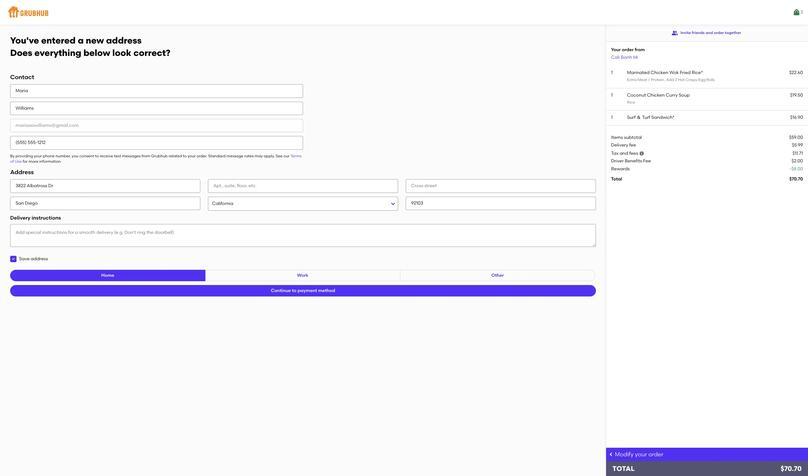 Task type: describe. For each thing, give the bounding box(es) containing it.
$22.60 extra meat / protein add 2 hot crispy egg rolls
[[628, 70, 804, 82]]

1 for surf ＆ turf sandwich*
[[612, 115, 613, 120]]

by
[[10, 154, 15, 158]]

1 vertical spatial from
[[142, 154, 150, 158]]

rice
[[628, 100, 636, 105]]

0 horizontal spatial to
[[95, 154, 99, 158]]

benefits
[[626, 159, 643, 164]]

-
[[790, 166, 792, 172]]

you
[[72, 154, 78, 158]]

$19.50 rice
[[628, 93, 804, 105]]

1 horizontal spatial your
[[188, 154, 196, 158]]

0 horizontal spatial your
[[34, 154, 42, 158]]

subtotal
[[625, 135, 643, 140]]

delivery for delivery fee
[[612, 143, 629, 148]]

fees
[[630, 151, 639, 156]]

City text field
[[10, 197, 201, 210]]

marinated
[[628, 70, 650, 75]]

method
[[319, 289, 336, 294]]

$59.00
[[790, 135, 804, 140]]

address inside you've entered a new address does everything below look correct?
[[106, 35, 142, 46]]

your order from cali banh mi
[[612, 47, 646, 60]]

0 horizontal spatial address
[[31, 257, 48, 262]]

3
[[801, 10, 804, 15]]

order inside button
[[715, 31, 725, 35]]

invite
[[681, 31, 692, 35]]

providing
[[16, 154, 33, 158]]

soup
[[680, 93, 691, 98]]

use
[[15, 160, 22, 164]]

1 vertical spatial total
[[613, 465, 635, 473]]

terms
[[291, 154, 302, 158]]

2 vertical spatial order
[[649, 452, 664, 459]]

fee
[[630, 143, 637, 148]]

other button
[[400, 270, 596, 282]]

contact
[[10, 74, 34, 81]]

more
[[29, 160, 38, 164]]

work button
[[205, 270, 401, 282]]

our
[[284, 154, 290, 158]]

coconut
[[628, 93, 647, 98]]

work
[[297, 273, 309, 279]]

continue to payment method button
[[10, 286, 597, 297]]

terms of use link
[[10, 154, 302, 164]]

look
[[112, 47, 131, 58]]

items subtotal
[[612, 135, 643, 140]]

delivery for delivery instructions
[[10, 215, 30, 221]]

by providing your phone number, you consent to receive text messages from grubhub related to your order. standard message rates may apply. see our
[[10, 154, 291, 158]]

$22.60
[[790, 70, 804, 75]]

1 vertical spatial and
[[620, 151, 629, 156]]

and inside button
[[706, 31, 714, 35]]

terms of use
[[10, 154, 302, 164]]

1 vertical spatial svg image
[[11, 258, 15, 261]]

you've
[[10, 35, 39, 46]]

rolls
[[707, 78, 716, 82]]

driver benefits fee
[[612, 159, 652, 164]]

/
[[649, 78, 651, 82]]

$5.99
[[793, 143, 804, 148]]

to inside button
[[292, 289, 297, 294]]

3 button
[[794, 7, 804, 18]]

below
[[84, 47, 110, 58]]

invite friends and order together
[[681, 31, 742, 35]]

surf ＆ turf sandwich*
[[628, 115, 675, 120]]

Zip text field
[[406, 197, 597, 210]]

tax and fees
[[612, 151, 639, 156]]

instructions
[[32, 215, 61, 221]]

new
[[86, 35, 104, 46]]

related
[[169, 154, 182, 158]]

$8.00
[[792, 166, 804, 172]]

home button
[[10, 270, 206, 282]]

messages
[[122, 154, 141, 158]]

rice*
[[692, 70, 704, 75]]

cali
[[612, 55, 620, 60]]

wok
[[670, 70, 680, 75]]

other
[[492, 273, 504, 279]]

save address
[[19, 257, 48, 262]]

add
[[667, 78, 675, 82]]

address
[[10, 169, 34, 176]]

sandwich*
[[652, 115, 675, 120]]

0 vertical spatial total
[[612, 177, 623, 182]]

coconut chicken curry soup
[[628, 93, 691, 98]]

standard
[[208, 154, 226, 158]]

payment
[[298, 289, 317, 294]]

order inside your order from cali banh mi
[[623, 47, 634, 53]]



Task type: vqa. For each thing, say whether or not it's contained in the screenshot.


Task type: locate. For each thing, give the bounding box(es) containing it.
text
[[114, 154, 121, 158]]

may
[[255, 154, 263, 158]]

0 horizontal spatial delivery
[[10, 215, 30, 221]]

delivery instructions
[[10, 215, 61, 221]]

order up "banh" on the top right of page
[[623, 47, 634, 53]]

your left order.
[[188, 154, 196, 158]]

1 vertical spatial $70.70
[[782, 465, 803, 473]]

friends
[[693, 31, 705, 35]]

1 horizontal spatial and
[[706, 31, 714, 35]]

$2.00
[[793, 159, 804, 164]]

0 vertical spatial delivery
[[612, 143, 629, 148]]

1 vertical spatial order
[[623, 47, 634, 53]]

$16.90
[[791, 115, 804, 120]]

1 vertical spatial 1
[[612, 93, 613, 98]]

to left the "payment"
[[292, 289, 297, 294]]

0 vertical spatial and
[[706, 31, 714, 35]]

and down delivery fee
[[620, 151, 629, 156]]

svg image
[[609, 453, 614, 458]]

1 for marinated chicken wok fried rice*
[[612, 70, 613, 75]]

to left receive
[[95, 154, 99, 158]]

First name text field
[[10, 85, 303, 98]]

$19.50
[[791, 93, 804, 98]]

modify your order
[[616, 452, 664, 459]]

0 vertical spatial address
[[106, 35, 142, 46]]

cali banh mi link
[[612, 55, 639, 60]]

protein
[[652, 78, 665, 82]]

0 horizontal spatial svg image
[[11, 258, 15, 261]]

1 left coconut
[[612, 93, 613, 98]]

Email email field
[[10, 119, 303, 133]]

1 for coconut chicken curry soup
[[612, 93, 613, 98]]

your
[[34, 154, 42, 158], [188, 154, 196, 158], [636, 452, 648, 459]]

0 vertical spatial order
[[715, 31, 725, 35]]

rates
[[245, 154, 254, 158]]

grubhub
[[151, 154, 168, 158]]

0 vertical spatial svg image
[[640, 151, 645, 156]]

2 horizontal spatial to
[[292, 289, 297, 294]]

address
[[106, 35, 142, 46], [31, 257, 48, 262]]

chicken for coconut
[[648, 93, 665, 98]]

home
[[101, 273, 114, 279]]

2 vertical spatial 1
[[612, 115, 613, 120]]

meat
[[638, 78, 648, 82]]

main navigation navigation
[[0, 0, 809, 25]]

0 horizontal spatial and
[[620, 151, 629, 156]]

people icon image
[[672, 30, 679, 36]]

0 vertical spatial from
[[635, 47, 646, 53]]

0 vertical spatial $70.70
[[790, 177, 804, 182]]

chicken
[[651, 70, 669, 75], [648, 93, 665, 98]]

invite friends and order together button
[[672, 27, 742, 39]]

0 horizontal spatial order
[[623, 47, 634, 53]]

information.
[[39, 160, 62, 164]]

1 vertical spatial delivery
[[10, 215, 30, 221]]

your up for more information.
[[34, 154, 42, 158]]

to right related
[[183, 154, 187, 158]]

banh
[[622, 55, 633, 60]]

2 horizontal spatial your
[[636, 452, 648, 459]]

＆
[[637, 115, 642, 120]]

3 1 from the top
[[612, 115, 613, 120]]

receive
[[100, 154, 113, 158]]

of
[[10, 160, 14, 164]]

svg image left save
[[11, 258, 15, 261]]

Cross street text field
[[406, 180, 597, 193]]

your right modify
[[636, 452, 648, 459]]

2 1 from the top
[[612, 93, 613, 98]]

turf
[[643, 115, 651, 120]]

svg image
[[640, 151, 645, 156], [11, 258, 15, 261]]

address up look
[[106, 35, 142, 46]]

order right modify
[[649, 452, 664, 459]]

phone
[[43, 154, 55, 158]]

total down rewards
[[612, 177, 623, 182]]

Address 2 text field
[[208, 180, 399, 193]]

for
[[23, 160, 28, 164]]

1 horizontal spatial order
[[649, 452, 664, 459]]

mi
[[634, 55, 639, 60]]

continue
[[271, 289, 291, 294]]

correct?
[[134, 47, 171, 58]]

address right save
[[31, 257, 48, 262]]

continue to payment method
[[271, 289, 336, 294]]

apply.
[[264, 154, 275, 158]]

egg
[[699, 78, 706, 82]]

chicken for marinated
[[651, 70, 669, 75]]

1 horizontal spatial delivery
[[612, 143, 629, 148]]

from inside your order from cali banh mi
[[635, 47, 646, 53]]

Address 1 text field
[[10, 180, 201, 193]]

curry
[[667, 93, 678, 98]]

your
[[612, 47, 621, 53]]

1 left surf
[[612, 115, 613, 120]]

fried
[[681, 70, 691, 75]]

does
[[10, 47, 32, 58]]

2 horizontal spatial order
[[715, 31, 725, 35]]

you've entered a new address does everything below look correct?
[[10, 35, 171, 58]]

total down modify
[[613, 465, 635, 473]]

1 horizontal spatial svg image
[[640, 151, 645, 156]]

see
[[276, 154, 283, 158]]

delivery
[[612, 143, 629, 148], [10, 215, 30, 221]]

everything
[[34, 47, 81, 58]]

hot
[[679, 78, 685, 82]]

order left together
[[715, 31, 725, 35]]

svg image right fees
[[640, 151, 645, 156]]

tax
[[612, 151, 619, 156]]

items
[[612, 135, 624, 140]]

fee
[[644, 159, 652, 164]]

1 vertical spatial address
[[31, 257, 48, 262]]

1 1 from the top
[[612, 70, 613, 75]]

chicken up protein
[[651, 70, 669, 75]]

0 vertical spatial 1
[[612, 70, 613, 75]]

delivery down items
[[612, 143, 629, 148]]

0 horizontal spatial from
[[142, 154, 150, 158]]

Last name text field
[[10, 102, 303, 115]]

Phone telephone field
[[10, 136, 303, 150]]

consent
[[79, 154, 94, 158]]

1 down cali
[[612, 70, 613, 75]]

2
[[676, 78, 678, 82]]

a
[[78, 35, 84, 46]]

from left "grubhub"
[[142, 154, 150, 158]]

1 horizontal spatial from
[[635, 47, 646, 53]]

for more information.
[[22, 160, 62, 164]]

1 horizontal spatial to
[[183, 154, 187, 158]]

$11.71
[[793, 151, 804, 156]]

save
[[19, 257, 30, 262]]

number,
[[56, 154, 71, 158]]

extra
[[628, 78, 637, 82]]

crispy
[[686, 78, 698, 82]]

chicken down protein
[[648, 93, 665, 98]]

from
[[635, 47, 646, 53], [142, 154, 150, 158]]

entered
[[41, 35, 76, 46]]

Delivery instructions text field
[[10, 225, 597, 247]]

from up mi
[[635, 47, 646, 53]]

delivery fee
[[612, 143, 637, 148]]

marinated chicken wok fried rice*
[[628, 70, 704, 75]]

delivery left instructions
[[10, 215, 30, 221]]

0 vertical spatial chicken
[[651, 70, 669, 75]]

1 horizontal spatial address
[[106, 35, 142, 46]]

and right friends
[[706, 31, 714, 35]]

1 vertical spatial chicken
[[648, 93, 665, 98]]



